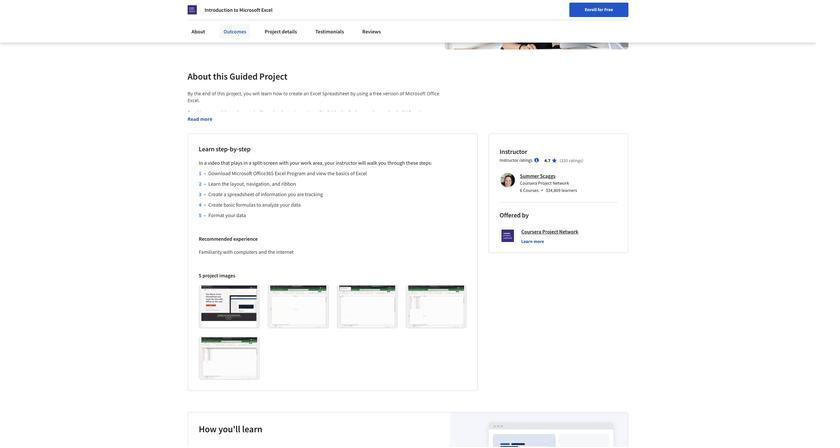 Task type: locate. For each thing, give the bounding box(es) containing it.
None search field
[[94, 4, 251, 17]]

0 horizontal spatial large
[[235, 130, 245, 136]]

in right plays in the left top of the page
[[244, 160, 248, 166]]

6
[[520, 188, 522, 194]]

1 vertical spatial learn
[[208, 181, 221, 187]]

in a video that plays in a split-screen with your work area, your instructor will walk you through these steps:
[[199, 160, 432, 166]]

split-
[[252, 160, 264, 166]]

gain
[[197, 25, 207, 31]]

1 vertical spatial it
[[308, 158, 310, 164]]

1 horizontal spatial large
[[319, 116, 330, 123]]

it
[[335, 137, 338, 143], [308, 158, 310, 164]]

more inside button
[[200, 116, 212, 122]]

experience
[[230, 25, 254, 31], [233, 236, 258, 242]]

0 vertical spatial information
[[357, 116, 382, 123]]

1 vertical spatial use
[[299, 158, 306, 164]]

read
[[188, 116, 199, 122]]

0 vertical spatial large
[[319, 116, 330, 123]]

instructor for instructor
[[500, 148, 527, 156]]

more inside button
[[534, 239, 544, 245]]

using inside by the end of this project, you will learn how to create an excel spreadsheet by using a free version of microsoft office excel.
[[357, 91, 368, 97]]

basic down you
[[188, 165, 199, 171]]

1 horizontal spatial data
[[291, 202, 301, 208]]

columns
[[275, 123, 294, 130]]

basic inside the "excel is a spreadsheet that works like a database. it consists of individual cells that can be used to build functions, formulas, tables, and graphs that easily organize and analyze large amounts of information and data. excel is organized into rows (represented by numbers) and columns (represented by letters) that contain your information. this format allows you to present large amounts of information and data in a concise and easy to follow format. microsoft excel is the most widely used software within the business community. whether it is bankers or accountants or business analysts or marketing professionals or scientists or entrepreneurs, almost all professionals use excel on a consistent basis. you will learn what an excel spreadsheet is, why we use it and the most important keyboard shortcuts, functions, and basic formulas."
[[188, 165, 199, 171]]

an
[[304, 91, 309, 97], [229, 158, 235, 164]]

1 vertical spatial using
[[357, 91, 368, 97]]

coursera project network image
[[188, 5, 197, 14]]

formulas,
[[188, 116, 208, 123]]

and down it
[[292, 116, 301, 123]]

create
[[208, 191, 223, 198], [208, 202, 223, 208]]

• create basic formulas to analyze your data
[[204, 202, 301, 208]]

1 horizontal spatial (represented
[[295, 123, 322, 130]]

enroll for free
[[585, 7, 613, 12]]

learn down download
[[208, 181, 221, 187]]

summer scaggs coursera project network 6 courses • 334,809 learners
[[520, 173, 577, 194]]

• format your data
[[204, 212, 246, 219]]

professionals down bankers
[[328, 144, 357, 150]]

0 horizontal spatial basic
[[188, 165, 199, 171]]

0 horizontal spatial (represented
[[209, 123, 237, 130]]

more down coursera project network link
[[534, 239, 544, 245]]

0 vertical spatial spreadsheet
[[322, 91, 349, 97]]

project up learn more
[[542, 229, 558, 235]]

1 horizontal spatial an
[[304, 91, 309, 97]]

use right we
[[299, 158, 306, 164]]

easily
[[260, 116, 272, 123]]

about for about this guided project
[[188, 71, 211, 82]]

1 vertical spatial network
[[559, 229, 579, 235]]

spreadsheet inside the "excel is a spreadsheet that works like a database. it consists of individual cells that can be used to build functions, formulas, tables, and graphs that easily organize and analyze large amounts of information and data. excel is organized into rows (represented by numbers) and columns (represented by letters) that contain your information. this format allows you to present large amounts of information and data in a concise and easy to follow format. microsoft excel is the most widely used software within the business community. whether it is bankers or accountants or business analysts or marketing professionals or scientists or entrepreneurs, almost all professionals use excel on a consistent basis. you will learn what an excel spreadsheet is, why we use it and the most important keyboard shortcuts, functions, and basic formulas."
[[208, 110, 235, 116]]

learn inside button
[[521, 239, 533, 245]]

2 vertical spatial data
[[236, 212, 246, 219]]

introduction to microsoft excel
[[205, 7, 273, 13]]

it
[[294, 110, 297, 116]]

0 vertical spatial data
[[308, 130, 318, 136]]

by left letters)
[[324, 123, 329, 130]]

1 vertical spatial functions,
[[408, 158, 429, 164]]

tracking
[[305, 191, 323, 198]]

your inside the "excel is a spreadsheet that works like a database. it consists of individual cells that can be used to build functions, formulas, tables, and graphs that easily organize and analyze large amounts of information and data. excel is organized into rows (represented by numbers) and columns (represented by letters) that contain your information. this format allows you to present large amounts of information and data in a concise and easy to follow format. microsoft excel is the most widely used software within the business community. whether it is bankers or accountants or business analysts or marketing professionals or scientists or entrepreneurs, almost all professionals use excel on a consistent basis. you will learn what an excel spreadsheet is, why we use it and the most important keyboard shortcuts, functions, and basic formulas."
[[373, 123, 383, 130]]

2 horizontal spatial data
[[308, 130, 318, 136]]

you right project,
[[244, 91, 251, 97]]

1 vertical spatial experience
[[233, 236, 258, 242]]

used right be at the top
[[380, 110, 390, 116]]

shortcuts,
[[385, 158, 407, 164]]

0 vertical spatial create
[[208, 191, 223, 198]]

experience down receive training from industry experts
[[230, 25, 254, 31]]

hands-
[[208, 25, 223, 31]]

1 horizontal spatial basic
[[224, 202, 235, 208]]

0 vertical spatial network
[[553, 180, 569, 186]]

0 horizontal spatial spreadsheet
[[248, 158, 275, 164]]

0 vertical spatial used
[[380, 110, 390, 116]]

learn down coursera project network
[[521, 239, 533, 245]]

images
[[219, 273, 235, 279]]

microsoft inside the "excel is a spreadsheet that works like a database. it consists of individual cells that can be used to build functions, formulas, tables, and graphs that easily organize and analyze large amounts of information and data. excel is organized into rows (represented by numbers) and columns (represented by letters) that contain your information. this format allows you to present large amounts of information and data in a concise and easy to follow format. microsoft excel is the most widely used software within the business community. whether it is bankers or accountants or business analysts or marketing professionals or scientists or entrepreneurs, almost all professionals use excel on a consistent basis. you will learn what an excel spreadsheet is, why we use it and the most important keyboard shortcuts, functions, and basic formulas."
[[402, 130, 422, 136]]

(represented down the consists
[[295, 123, 322, 130]]

• for • create basic formulas to analyze your data
[[204, 202, 206, 208]]

network inside summer scaggs coursera project network 6 courses • 334,809 learners
[[553, 180, 569, 186]]

familiarity
[[199, 249, 222, 256]]

click to expand item image
[[201, 286, 257, 328], [270, 286, 326, 328], [339, 286, 395, 328], [408, 286, 464, 328], [201, 338, 257, 380]]

this inside by the end of this project, you will learn how to create an excel spreadsheet by using a free version of microsoft office excel.
[[217, 91, 225, 97]]

you inside by the end of this project, you will learn how to create an excel spreadsheet by using a free version of microsoft office excel.
[[244, 91, 251, 97]]

and up view
[[312, 158, 320, 164]]

1 vertical spatial learn
[[205, 158, 216, 164]]

spreadsheet inside by the end of this project, you will learn how to create an excel spreadsheet by using a free version of microsoft office excel.
[[322, 91, 349, 97]]

information down the can
[[357, 116, 382, 123]]

most up basics
[[329, 158, 340, 164]]

your right format
[[225, 212, 235, 219]]

you up widely
[[202, 130, 210, 136]]

project inside summer scaggs coursera project network 6 courses • 334,809 learners
[[538, 180, 552, 186]]

courses
[[523, 188, 539, 194]]

are
[[297, 191, 304, 198]]

0 horizontal spatial most
[[188, 137, 199, 143]]

0 vertical spatial use
[[358, 144, 366, 150]]

1 vertical spatial with
[[223, 249, 233, 256]]

consists
[[298, 110, 315, 116]]

spreadsheet up the tables, on the left
[[208, 110, 235, 116]]

consistent
[[389, 144, 411, 150]]

will right you
[[197, 158, 204, 164]]

summer scaggs image
[[501, 173, 515, 188]]

0 vertical spatial an
[[304, 91, 309, 97]]

to up "from"
[[234, 7, 238, 13]]

create
[[289, 91, 302, 97]]

how
[[199, 424, 217, 436]]

1 horizontal spatial used
[[380, 110, 390, 116]]

2 create from the top
[[208, 202, 223, 208]]

0 vertical spatial in
[[319, 130, 323, 136]]

the
[[247, 35, 255, 42], [194, 91, 201, 97], [440, 130, 447, 136], [260, 137, 267, 143], [321, 158, 328, 164], [328, 170, 335, 177], [222, 181, 229, 187], [268, 249, 275, 256]]

0 vertical spatial functions,
[[409, 110, 430, 116]]

amounts down numbers)
[[246, 130, 266, 136]]

will up works
[[253, 91, 260, 97]]

use down bankers
[[358, 144, 366, 150]]

this
[[213, 71, 228, 82], [217, 91, 225, 97]]

analyze down • create a spreadsheet of information you are tracking
[[262, 202, 279, 208]]

and up community.
[[299, 130, 307, 136]]

1 horizontal spatial it
[[335, 137, 338, 143]]

0 vertical spatial spreadsheet
[[208, 110, 235, 116]]

0 vertical spatial analyze
[[302, 116, 318, 123]]

follow
[[371, 130, 384, 136]]

2 instructor from the top
[[500, 157, 519, 163]]

used down the present
[[214, 137, 225, 143]]

1 vertical spatial coursera
[[521, 229, 541, 235]]

2 vertical spatial information
[[261, 191, 287, 198]]

1 professionals from the left
[[211, 144, 239, 150]]

video
[[208, 160, 220, 166]]

1 create from the top
[[208, 191, 223, 198]]

information down ribbon
[[261, 191, 287, 198]]

learn
[[261, 91, 272, 97], [205, 158, 216, 164], [242, 424, 262, 436]]

you
[[188, 158, 196, 164]]

more for read more
[[200, 116, 212, 122]]

learn
[[199, 145, 215, 153], [208, 181, 221, 187], [521, 239, 533, 245]]

1 vertical spatial instructor
[[500, 157, 519, 163]]

1 horizontal spatial with
[[279, 160, 289, 166]]

microsoft left office
[[405, 91, 426, 97]]

1 horizontal spatial professionals
[[328, 144, 357, 150]]

• download microsoft office365 excel program and view the basics of excel
[[204, 170, 367, 177]]

0 horizontal spatial more
[[200, 116, 212, 122]]

to up data.
[[391, 110, 396, 116]]

0 vertical spatial learn
[[199, 145, 215, 153]]

0 horizontal spatial analyze
[[262, 202, 279, 208]]

excel inside by the end of this project, you will learn how to create an excel spreadsheet by using a free version of microsoft office excel.
[[310, 91, 321, 97]]

excel down is,
[[275, 170, 286, 177]]

end
[[202, 91, 211, 97]]

an right "create"
[[304, 91, 309, 97]]

contain
[[356, 123, 372, 130]]

area,
[[313, 160, 324, 166]]

learn step-by-step
[[199, 145, 251, 153]]

your up follow
[[373, 123, 383, 130]]

1 vertical spatial amounts
[[246, 130, 266, 136]]

microsoft down this on the right top of the page
[[402, 130, 422, 136]]

outcomes
[[224, 28, 246, 35]]

the left 'latest'
[[247, 35, 255, 42]]

format
[[208, 212, 224, 219]]

1 vertical spatial this
[[217, 91, 225, 97]]

on
[[223, 25, 229, 31], [379, 144, 385, 150]]

1 vertical spatial more
[[534, 239, 544, 245]]

spreadsheet inside the "excel is a spreadsheet that works like a database. it consists of individual cells that can be used to build functions, formulas, tables, and graphs that easily organize and analyze large amounts of information and data. excel is organized into rows (represented by numbers) and columns (represented by letters) that contain your information. this format allows you to present large amounts of information and data in a concise and easy to follow format. microsoft excel is the most widely used software within the business community. whether it is bankers or accountants or business analysts or marketing professionals or scientists or entrepreneurs, almost all professionals use excel on a consistent basis. you will learn what an excel spreadsheet is, why we use it and the most important keyboard shortcuts, functions, and basic formulas."
[[248, 158, 275, 164]]

to inside by the end of this project, you will learn how to create an excel spreadsheet by using a free version of microsoft office excel.
[[283, 91, 288, 97]]

navigation,
[[246, 181, 271, 187]]

of down navigation,
[[255, 191, 260, 198]]

1 horizontal spatial will
[[253, 91, 260, 97]]

use
[[358, 144, 366, 150], [299, 158, 306, 164]]

using left free
[[357, 91, 368, 97]]

that
[[236, 110, 244, 116], [354, 110, 363, 116], [250, 116, 258, 123], [346, 123, 355, 130], [221, 160, 230, 166]]

coursera up learn more
[[521, 229, 541, 235]]

a left split-
[[249, 160, 251, 166]]

the right by
[[194, 91, 201, 97]]

ribbon
[[281, 181, 296, 187]]

ratings
[[519, 157, 533, 163], [569, 158, 582, 164]]

coursera
[[520, 180, 537, 186], [521, 229, 541, 235]]

office365
[[253, 170, 274, 177]]

1 vertical spatial most
[[329, 158, 340, 164]]

a right like
[[268, 110, 271, 116]]

in up whether
[[319, 130, 323, 136]]

industry
[[244, 14, 263, 21]]

in inside the "excel is a spreadsheet that works like a database. it consists of individual cells that can be used to build functions, formulas, tables, and graphs that easily organize and analyze large amounts of information and data. excel is organized into rows (represented by numbers) and columns (represented by letters) that contain your information. this format allows you to present large amounts of information and data in a concise and easy to follow format. microsoft excel is the most widely used software within the business community. whether it is bankers or accountants or business analysts or marketing professionals or scientists or entrepreneurs, almost all professionals use excel on a consistent basis. you will learn what an excel spreadsheet is, why we use it and the most important keyboard shortcuts, functions, and basic formulas."
[[319, 130, 323, 136]]

a left free
[[369, 91, 372, 97]]

0 horizontal spatial professionals
[[211, 144, 239, 150]]

summer scaggs link
[[520, 173, 556, 179]]

1 vertical spatial used
[[214, 137, 225, 143]]

data inside the "excel is a spreadsheet that works like a database. it consists of individual cells that can be used to build functions, formulas, tables, and graphs that easily organize and analyze large amounts of information and data. excel is organized into rows (represented by numbers) and columns (represented by letters) that contain your information. this format allows you to present large amounts of information and data in a concise and easy to follow format. microsoft excel is the most widely used software within the business community. whether it is bankers or accountants or business analysts or marketing professionals or scientists or entrepreneurs, almost all professionals use excel on a consistent basis. you will learn what an excel spreadsheet is, why we use it and the most important keyboard shortcuts, functions, and basic formulas."
[[308, 130, 318, 136]]

320
[[561, 158, 568, 164]]

you'll
[[218, 424, 240, 436]]

marketing
[[188, 144, 209, 150]]

0 vertical spatial with
[[279, 160, 289, 166]]

network inside coursera project network link
[[559, 229, 579, 235]]

can
[[364, 110, 372, 116]]

1 horizontal spatial business
[[401, 137, 420, 143]]

in
[[199, 160, 203, 166]]

0 horizontal spatial with
[[223, 249, 233, 256]]

ratings right 320 at the top
[[569, 158, 582, 164]]

scaggs
[[540, 173, 556, 179]]

plays
[[231, 160, 243, 166]]

about
[[192, 28, 205, 35], [188, 71, 211, 82]]

accountants
[[368, 137, 394, 143]]

0 horizontal spatial will
[[197, 158, 204, 164]]

into
[[188, 123, 196, 130]]

the up view
[[321, 158, 328, 164]]

microsoft
[[239, 7, 260, 13], [405, 91, 426, 97], [402, 130, 422, 136], [232, 170, 252, 177]]

of down easily
[[267, 130, 271, 136]]

is up analysts
[[436, 130, 439, 136]]

you
[[244, 91, 251, 97], [202, 130, 210, 136], [378, 160, 386, 166], [288, 191, 296, 198]]

details
[[282, 28, 297, 35]]

1 horizontal spatial using
[[357, 91, 368, 97]]

your up program
[[290, 160, 300, 166]]

1 horizontal spatial on
[[379, 144, 385, 150]]

all
[[322, 144, 327, 150]]

spreadsheet up individual
[[322, 91, 349, 97]]

0 vertical spatial using
[[235, 35, 246, 42]]

0 horizontal spatial an
[[229, 158, 235, 164]]

you left the are
[[288, 191, 296, 198]]

(
[[560, 158, 561, 164]]

spreadsheet up office365
[[248, 158, 275, 164]]

coursera down summer
[[520, 180, 537, 186]]

4.7
[[544, 158, 551, 164]]

analyze down the consists
[[302, 116, 318, 123]]

1 instructor from the top
[[500, 148, 527, 156]]

most down allows
[[188, 137, 199, 143]]

learn more
[[521, 239, 544, 245]]

0 horizontal spatial business
[[269, 137, 287, 143]]

instructor up the "summer scaggs" image
[[500, 157, 519, 163]]

your
[[373, 123, 383, 130], [290, 160, 300, 166], [325, 160, 335, 166], [280, 202, 290, 208], [225, 212, 235, 219]]

• for • learn the layout, navigation, and ribbon
[[204, 181, 206, 187]]

•
[[204, 170, 206, 177], [204, 181, 206, 187], [541, 187, 543, 194], [204, 191, 206, 198], [204, 202, 206, 208], [204, 212, 206, 219]]

0 horizontal spatial used
[[214, 137, 225, 143]]

create for create basic formulas to analyze your data
[[208, 202, 223, 208]]

1 vertical spatial spreadsheet
[[227, 191, 254, 198]]

basic up the • format your data
[[224, 202, 235, 208]]

0 vertical spatial basic
[[188, 165, 199, 171]]

or down easy
[[362, 137, 367, 143]]

recommended
[[199, 236, 232, 242]]

excel right "create"
[[310, 91, 321, 97]]

2 (represented from the left
[[295, 123, 322, 130]]

on down training
[[223, 25, 229, 31]]

0 vertical spatial about
[[192, 28, 205, 35]]

analyze inside the "excel is a spreadsheet that works like a database. it consists of individual cells that can be used to build functions, formulas, tables, and graphs that easily organize and analyze large amounts of information and data. excel is organized into rows (represented by numbers) and columns (represented by letters) that contain your information. this format allows you to present large amounts of information and data in a concise and easy to follow format. microsoft excel is the most widely used software within the business community. whether it is bankers or accountants or business analysts or marketing professionals or scientists or entrepreneurs, almost all professionals use excel on a consistent basis. you will learn what an excel spreadsheet is, why we use it and the most important keyboard shortcuts, functions, and basic formulas."
[[302, 116, 318, 123]]

• inside summer scaggs coursera project network 6 courses • 334,809 learners
[[541, 187, 543, 194]]

data up whether
[[308, 130, 318, 136]]

more up rows
[[200, 116, 212, 122]]

(represented up the present
[[209, 123, 237, 130]]

and up bankers
[[345, 130, 353, 136]]

spreadsheet for that
[[208, 110, 235, 116]]

2 vertical spatial learn
[[521, 239, 533, 245]]

0 vertical spatial coursera
[[520, 180, 537, 186]]

instructor up instructor ratings on the right top of the page
[[500, 148, 527, 156]]

1 vertical spatial in
[[244, 160, 248, 166]]

1 horizontal spatial more
[[534, 239, 544, 245]]

0 vertical spatial on
[[223, 25, 229, 31]]

guided
[[230, 71, 258, 82]]

basic
[[188, 165, 199, 171], [224, 202, 235, 208]]

with down recommended experience
[[223, 249, 233, 256]]

most
[[188, 137, 199, 143], [329, 158, 340, 164]]

1 vertical spatial on
[[379, 144, 385, 150]]

introduction
[[205, 7, 233, 13]]

that left the can
[[354, 110, 363, 116]]

microsoft up layout,
[[232, 170, 252, 177]]

0 vertical spatial instructor
[[500, 148, 527, 156]]

download
[[208, 170, 231, 177]]

0 vertical spatial this
[[213, 71, 228, 82]]

1 vertical spatial data
[[291, 202, 301, 208]]

learn for learn more
[[521, 239, 533, 245]]

this up project,
[[213, 71, 228, 82]]

will left walk
[[358, 160, 366, 166]]

is up read more
[[200, 110, 203, 116]]

1 vertical spatial an
[[229, 158, 235, 164]]

of right end
[[212, 91, 216, 97]]

using down outcomes
[[235, 35, 246, 42]]

on inside the "excel is a spreadsheet that works like a database. it consists of individual cells that can be used to build functions, formulas, tables, and graphs that easily organize and analyze large amounts of information and data. excel is organized into rows (represented by numbers) and columns (represented by letters) that contain your information. this format allows you to present large amounts of information and data in a concise and easy to follow format. microsoft excel is the most widely used software within the business community. whether it is bankers or accountants or business analysts or marketing professionals or scientists or entrepreneurs, almost all professionals use excel on a consistent basis. you will learn what an excel spreadsheet is, why we use it and the most important keyboard shortcuts, functions, and basic formulas."
[[379, 144, 385, 150]]

training
[[215, 14, 232, 21]]

by up cells
[[350, 91, 356, 97]]

1 vertical spatial create
[[208, 202, 223, 208]]

that up graphs
[[236, 110, 244, 116]]

1 vertical spatial spreadsheet
[[248, 158, 275, 164]]

to right how at the top left of the page
[[283, 91, 288, 97]]

about for about
[[192, 28, 205, 35]]

the right view
[[328, 170, 335, 177]]

5
[[199, 273, 201, 279]]

spreadsheet down layout,
[[227, 191, 254, 198]]

0 horizontal spatial data
[[236, 212, 246, 219]]

0 vertical spatial more
[[200, 116, 212, 122]]

experience up computers
[[233, 236, 258, 242]]

1 horizontal spatial amounts
[[331, 116, 350, 123]]

familiarity with computers and the internet
[[199, 249, 294, 256]]

1 horizontal spatial analyze
[[302, 116, 318, 123]]

1 vertical spatial about
[[188, 71, 211, 82]]

1 horizontal spatial spreadsheet
[[322, 91, 349, 97]]



Task type: describe. For each thing, give the bounding box(es) containing it.
excel is a spreadsheet that works like a database. it consists of individual cells that can be used to build functions, formulas, tables, and graphs that easily organize and analyze large amounts of information and data. excel is organized into rows (represented by numbers) and columns (represented by letters) that contain your information. this format allows you to present large amounts of information and data in a concise and easy to follow format. microsoft excel is the most widely used software within the business community. whether it is bankers or accountants or business analysts or marketing professionals or scientists or entrepreneurs, almost all professionals use excel on a consistent basis. you will learn what an excel spreadsheet is, why we use it and the most important keyboard shortcuts, functions, and basic formulas.
[[188, 110, 448, 171]]

keyboard
[[364, 158, 384, 164]]

enroll
[[585, 7, 597, 12]]

of right version
[[400, 91, 404, 97]]

by inside by the end of this project, you will learn how to create an excel spreadsheet by using a free version of microsoft office excel.
[[350, 91, 356, 97]]

excel down format
[[424, 130, 434, 136]]

how
[[273, 91, 282, 97]]

a inside by the end of this project, you will learn how to create an excel spreadsheet by using a free version of microsoft office excel.
[[369, 91, 372, 97]]

the up scientists
[[260, 137, 267, 143]]

• for • download microsoft office365 excel program and view the basics of excel
[[204, 170, 206, 177]]

formulas.
[[200, 165, 220, 171]]

almost
[[306, 144, 321, 150]]

organized
[[421, 116, 442, 123]]

reviews
[[362, 28, 381, 35]]

numbers)
[[244, 123, 265, 130]]

1 horizontal spatial ratings
[[569, 158, 582, 164]]

a up whether
[[324, 130, 327, 136]]

learn more button
[[521, 238, 544, 245]]

latest
[[256, 35, 268, 42]]

0 horizontal spatial it
[[308, 158, 310, 164]]

tables,
[[209, 116, 223, 123]]

and right computers
[[259, 249, 267, 256]]

more for learn more
[[534, 239, 544, 245]]

read more
[[188, 116, 212, 122]]

like
[[260, 110, 267, 116]]

cells
[[344, 110, 353, 116]]

excel up this on the right top of the page
[[405, 116, 416, 123]]

that left plays in the left top of the page
[[221, 160, 230, 166]]

1 (represented from the left
[[209, 123, 237, 130]]

or up the consistent
[[395, 137, 400, 143]]

create for create a spreadsheet of information you are tracking
[[208, 191, 223, 198]]

microsoft inside by the end of this project, you will learn how to create an excel spreadsheet by using a free version of microsoft office excel.
[[405, 91, 426, 97]]

• for • format your data
[[204, 212, 206, 219]]

screen
[[263, 160, 278, 166]]

that up easy
[[346, 123, 355, 130]]

0 horizontal spatial using
[[235, 35, 246, 42]]

1 vertical spatial basic
[[224, 202, 235, 208]]

and left ribbon
[[272, 181, 280, 187]]

recommended experience
[[199, 236, 258, 242]]

how you'll learn
[[199, 424, 262, 436]]

office
[[427, 91, 439, 97]]

the left internet
[[268, 249, 275, 256]]

1 horizontal spatial most
[[329, 158, 340, 164]]

tasks
[[303, 25, 315, 31]]

by-
[[230, 145, 239, 153]]

of right basics
[[350, 170, 355, 177]]

an inside the "excel is a spreadsheet that works like a database. it consists of individual cells that can be used to build functions, formulas, tables, and graphs that easily organize and analyze large amounts of information and data. excel is organized into rows (represented by numbers) and columns (represented by letters) that contain your information. this format allows you to present large amounts of information and data in a concise and easy to follow format. microsoft excel is the most widely used software within the business community. whether it is bankers or accountants or business analysts or marketing professionals or scientists or entrepreneurs, almost all professionals use excel on a consistent basis. you will learn what an excel spreadsheet is, why we use it and the most important keyboard shortcuts, functions, and basic formulas."
[[229, 158, 235, 164]]

0 horizontal spatial ratings
[[519, 157, 533, 163]]

or right analysts
[[439, 137, 444, 143]]

1 vertical spatial analyze
[[262, 202, 279, 208]]

)
[[582, 158, 584, 164]]

real-
[[272, 25, 281, 31]]

of right the consists
[[316, 110, 321, 116]]

to down • create a spreadsheet of information you are tracking
[[257, 202, 261, 208]]

the down download
[[222, 181, 229, 187]]

these
[[406, 160, 418, 166]]

to down contain
[[365, 130, 370, 136]]

1 vertical spatial large
[[235, 130, 245, 136]]

0 vertical spatial experience
[[230, 25, 254, 31]]

or right scientists
[[267, 144, 272, 150]]

letters)
[[330, 123, 345, 130]]

step-
[[216, 145, 230, 153]]

be
[[373, 110, 378, 116]]

2 vertical spatial learn
[[242, 424, 262, 436]]

by right offered
[[522, 211, 529, 219]]

by
[[188, 91, 193, 97]]

and left data.
[[383, 116, 391, 123]]

about link
[[188, 24, 209, 39]]

you inside the "excel is a spreadsheet that works like a database. it consists of individual cells that can be used to build functions, formulas, tables, and graphs that easily organize and analyze large amounts of information and data. excel is organized into rows (represented by numbers) and columns (represented by letters) that contain your information. this format allows you to present large amounts of information and data in a concise and easy to follow format. microsoft excel is the most widely used software within the business community. whether it is bankers or accountants or business analysts or marketing professionals or scientists or entrepreneurs, almost all professionals use excel on a consistent basis. you will learn what an excel spreadsheet is, why we use it and the most important keyboard shortcuts, functions, and basic formulas."
[[202, 130, 210, 136]]

learn inside the "excel is a spreadsheet that works like a database. it consists of individual cells that can be used to build functions, formulas, tables, and graphs that easily organize and analyze large amounts of information and data. excel is organized into rows (represented by numbers) and columns (represented by letters) that contain your information. this format allows you to present large amounts of information and data in a concise and easy to follow format. microsoft excel is the most widely used software within the business community. whether it is bankers or accountants or business analysts or marketing professionals or scientists or entrepreneurs, almost all professionals use excel on a consistent basis. you will learn what an excel spreadsheet is, why we use it and the most important keyboard shortcuts, functions, and basic formulas."
[[205, 158, 216, 164]]

allows
[[188, 130, 201, 136]]

basis.
[[413, 144, 425, 150]]

your down ribbon
[[280, 202, 290, 208]]

spreadsheet for of
[[227, 191, 254, 198]]

experts
[[264, 14, 280, 21]]

2 professionals from the left
[[328, 144, 357, 150]]

rows
[[197, 123, 208, 130]]

coursera inside summer scaggs coursera project network 6 courses • 334,809 learners
[[520, 180, 537, 186]]

easy
[[354, 130, 364, 136]]

your right 'area,'
[[325, 160, 335, 166]]

analysts
[[421, 137, 438, 143]]

will inside by the end of this project, you will learn how to create an excel spreadsheet by using a free version of microsoft office excel.
[[253, 91, 260, 97]]

and left view
[[307, 170, 315, 177]]

and down easily
[[266, 123, 274, 130]]

• create a spreadsheet of information you are tracking
[[204, 191, 323, 198]]

works
[[246, 110, 258, 116]]

excel up read
[[188, 110, 199, 116]]

steps:
[[419, 160, 432, 166]]

learn inside by the end of this project, you will learn how to create an excel spreadsheet by using a free version of microsoft office excel.
[[261, 91, 272, 97]]

learn for learn step-by-step
[[199, 145, 215, 153]]

reviews link
[[358, 24, 385, 39]]

excel down important
[[356, 170, 367, 177]]

0 horizontal spatial amounts
[[246, 130, 266, 136]]

( 320 ratings )
[[560, 158, 584, 164]]

2 business from the left
[[401, 137, 420, 143]]

summer
[[520, 173, 539, 179]]

is up this on the right top of the page
[[417, 116, 420, 123]]

the down organized
[[440, 130, 447, 136]]

information.
[[384, 123, 411, 130]]

what
[[217, 158, 228, 164]]

will inside the "excel is a spreadsheet that works like a database. it consists of individual cells that can be used to build functions, formulas, tables, and graphs that easily organize and analyze large amounts of information and data. excel is organized into rows (represented by numbers) and columns (represented by letters) that contain your information. this format allows you to present large amounts of information and data in a concise and easy to follow format. microsoft excel is the most widely used software within the business community. whether it is bankers or accountants or business analysts or marketing professionals or scientists or entrepreneurs, almost all professionals use excel on a consistent basis. you will learn what an excel spreadsheet is, why we use it and the most important keyboard shortcuts, functions, and basic formulas."
[[197, 158, 204, 164]]

0 vertical spatial it
[[335, 137, 338, 143]]

and down project details
[[281, 35, 289, 42]]

work
[[301, 160, 312, 166]]

project up how at the top left of the page
[[259, 71, 287, 82]]

formulas
[[236, 202, 256, 208]]

is,
[[276, 158, 280, 164]]

solving
[[255, 25, 270, 31]]

microsoft up industry on the left top
[[239, 7, 260, 13]]

data.
[[393, 116, 403, 123]]

that up numbers)
[[250, 116, 258, 123]]

read more button
[[188, 116, 212, 123]]

outcomes link
[[220, 24, 250, 39]]

• for • create a spreadsheet of information you are tracking
[[204, 191, 206, 198]]

excel up experts
[[261, 7, 273, 13]]

2 horizontal spatial will
[[358, 160, 366, 166]]

an inside by the end of this project, you will learn how to create an excel spreadsheet by using a free version of microsoft office excel.
[[304, 91, 309, 97]]

0 vertical spatial amounts
[[331, 116, 350, 123]]

graphs
[[234, 116, 249, 123]]

to up widely
[[211, 130, 216, 136]]

internet
[[276, 249, 294, 256]]

instructor for instructor ratings
[[500, 157, 519, 163]]

format.
[[385, 130, 401, 136]]

a down accountants
[[386, 144, 388, 150]]

a right in
[[204, 160, 207, 166]]

1 vertical spatial information
[[272, 130, 298, 136]]

or right by-
[[240, 144, 245, 150]]

5 project images
[[199, 273, 235, 279]]

for
[[598, 7, 604, 12]]

present
[[217, 130, 233, 136]]

and right the tables, on the left
[[224, 116, 233, 123]]

project up tools
[[265, 28, 281, 35]]

layout,
[[230, 181, 245, 187]]

0 horizontal spatial on
[[223, 25, 229, 31]]

excel down the step
[[236, 158, 247, 164]]

build confidence using the latest tools and technologies
[[197, 35, 319, 42]]

0 horizontal spatial in
[[244, 160, 248, 166]]

1 business from the left
[[269, 137, 287, 143]]

coursera project network link
[[521, 228, 579, 236]]

excel down accountants
[[367, 144, 378, 150]]

this
[[412, 123, 421, 130]]

a up the • format your data
[[224, 191, 226, 198]]

0 horizontal spatial use
[[299, 158, 306, 164]]

0 vertical spatial most
[[188, 137, 199, 143]]

scientists
[[246, 144, 266, 150]]

and down analysts
[[430, 158, 438, 164]]

a up read more
[[204, 110, 207, 116]]

free
[[604, 7, 613, 12]]

whether
[[315, 137, 334, 143]]

you right walk
[[378, 160, 386, 166]]

basics
[[336, 170, 349, 177]]

is down concise
[[339, 137, 342, 143]]

widely
[[200, 137, 213, 143]]

we
[[292, 158, 298, 164]]

of down cells
[[351, 116, 355, 123]]

offered
[[500, 211, 521, 219]]

by down graphs
[[238, 123, 243, 130]]

the inside by the end of this project, you will learn how to create an excel spreadsheet by using a free version of microsoft office excel.
[[194, 91, 201, 97]]

by the end of this project, you will learn how to create an excel spreadsheet by using a free version of microsoft office excel.
[[188, 91, 441, 104]]

job
[[295, 25, 302, 31]]

step
[[239, 145, 251, 153]]

why
[[282, 158, 290, 164]]

individual
[[322, 110, 343, 116]]

from
[[233, 14, 243, 21]]

1 horizontal spatial use
[[358, 144, 366, 150]]



Task type: vqa. For each thing, say whether or not it's contained in the screenshot.
topmost using
yes



